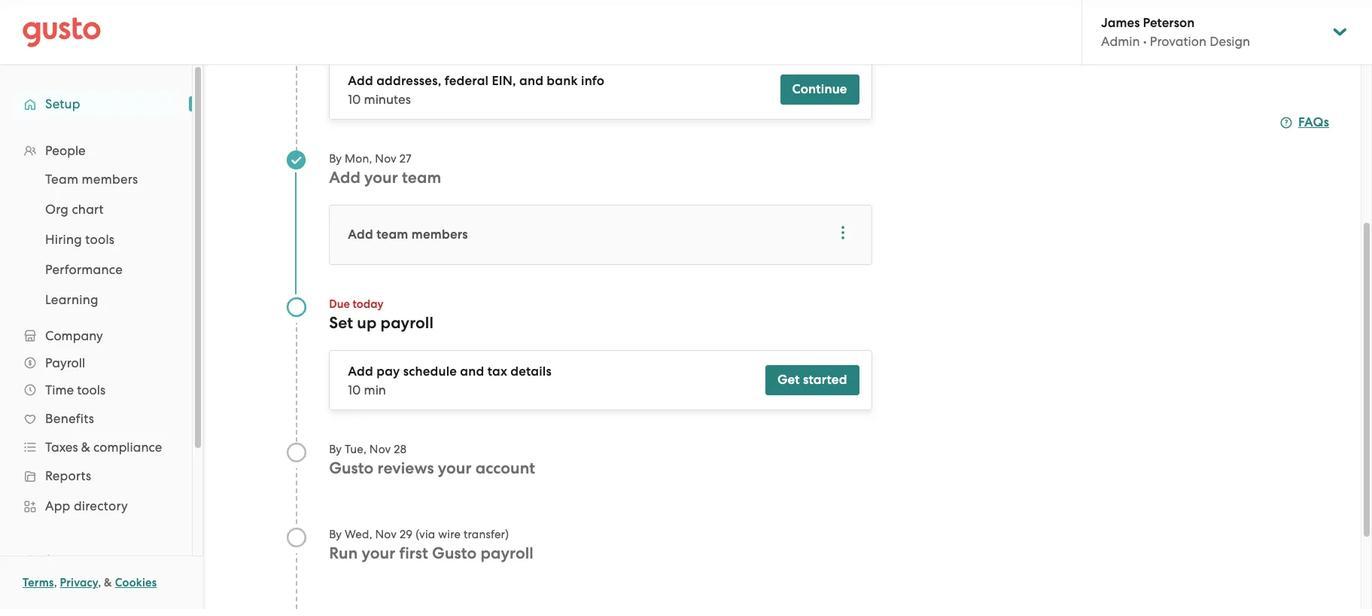 Task type: describe. For each thing, give the bounding box(es) containing it.
admin
[[1101, 34, 1140, 49]]

29
[[400, 528, 413, 541]]

transfer)
[[464, 528, 509, 541]]

circle blank image
[[286, 527, 307, 548]]

due
[[329, 297, 350, 311]]

app directory
[[45, 498, 128, 513]]

team
[[45, 172, 78, 187]]

nov for (via
[[375, 528, 397, 541]]

gusto inside the by wed, nov 29 (via wire transfer) run your first gusto payroll
[[432, 544, 477, 563]]

by wed, nov 29 (via wire transfer) run your first gusto payroll
[[329, 528, 534, 563]]

design
[[1210, 34, 1251, 49]]

info
[[581, 73, 605, 89]]

compliance
[[93, 440, 162, 455]]

time
[[45, 382, 74, 397]]

by for add your team
[[329, 152, 342, 166]]

up
[[357, 313, 377, 333]]

cookies
[[115, 576, 157, 589]]

get started button
[[766, 365, 860, 395]]

team members link
[[27, 166, 177, 193]]

(via
[[416, 528, 435, 541]]

circle checked image
[[286, 150, 306, 170]]

team inside the by mon, nov 27 add your team
[[402, 168, 441, 187]]

setup link
[[15, 90, 177, 117]]

circle blank image
[[286, 442, 307, 463]]

company button
[[15, 322, 177, 349]]

benefits
[[45, 411, 94, 426]]

taxes & compliance
[[45, 440, 162, 455]]

privacy
[[60, 576, 98, 589]]

1 vertical spatial &
[[104, 576, 112, 589]]

members inside list
[[82, 172, 138, 187]]

1 , from the left
[[54, 576, 57, 589]]

team members
[[45, 172, 138, 187]]

taxes
[[45, 440, 78, 455]]

1 horizontal spatial members
[[412, 227, 468, 242]]

add for add pay schedule and tax details 10 min
[[348, 364, 373, 379]]

hiring
[[45, 232, 82, 247]]

tools for hiring tools
[[85, 232, 115, 247]]

bank
[[547, 73, 578, 89]]

learning link
[[27, 286, 177, 313]]

reports link
[[15, 462, 177, 489]]

run
[[329, 544, 358, 563]]

and inside add addresses, federal ein, and bank info 10 minutes
[[519, 73, 544, 89]]

payroll inside the by wed, nov 29 (via wire transfer) run your first gusto payroll
[[481, 544, 534, 563]]

10 inside add addresses, federal ein, and bank info 10 minutes
[[348, 92, 361, 107]]

min
[[364, 382, 386, 397]]

reports
[[45, 468, 91, 483]]

directory
[[74, 498, 128, 513]]

continue
[[792, 81, 847, 97]]

faqs
[[1299, 114, 1330, 130]]

started
[[803, 372, 847, 388]]

people button
[[15, 137, 177, 164]]

tools for time tools
[[77, 382, 106, 397]]

hiring tools link
[[27, 226, 177, 253]]

org chart link
[[27, 196, 177, 223]]

•
[[1143, 34, 1147, 49]]

by mon, nov 27 add your team
[[329, 152, 441, 187]]

tax
[[488, 364, 507, 379]]

nov for add
[[375, 152, 397, 166]]

27
[[400, 152, 412, 166]]

your inside the by tue, nov 28 gusto reviews your account
[[438, 458, 472, 478]]

add pay schedule and tax details 10 min
[[348, 364, 552, 397]]

org
[[45, 202, 69, 217]]

james
[[1101, 15, 1140, 31]]

get started
[[778, 372, 847, 388]]

first
[[399, 544, 428, 563]]

payroll inside due today set up payroll
[[381, 313, 434, 333]]

org chart
[[45, 202, 104, 217]]



Task type: locate. For each thing, give the bounding box(es) containing it.
tools down payroll dropdown button
[[77, 382, 106, 397]]

3 by from the top
[[329, 528, 342, 541]]

and
[[519, 73, 544, 89], [460, 364, 484, 379]]

by left mon,
[[329, 152, 342, 166]]

0 vertical spatial gusto
[[329, 458, 374, 478]]

by inside the by tue, nov 28 gusto reviews your account
[[329, 443, 342, 456]]

by left tue,
[[329, 443, 342, 456]]

your
[[364, 168, 398, 187], [438, 458, 472, 478], [362, 544, 395, 563]]

2 by from the top
[[329, 443, 342, 456]]

learning
[[45, 292, 98, 307]]

setup
[[45, 96, 80, 111]]

payroll down transfer)
[[481, 544, 534, 563]]

your down mon,
[[364, 168, 398, 187]]

terms link
[[23, 576, 54, 589]]

2 10 from the top
[[348, 382, 361, 397]]

tue,
[[345, 443, 367, 456]]

nov inside the by wed, nov 29 (via wire transfer) run your first gusto payroll
[[375, 528, 397, 541]]

1 vertical spatial members
[[412, 227, 468, 242]]

by up the run
[[329, 528, 342, 541]]

payroll
[[45, 355, 85, 370]]

by inside the by mon, nov 27 add your team
[[329, 152, 342, 166]]

10 left minutes
[[348, 92, 361, 107]]

10 left min
[[348, 382, 361, 397]]

provation
[[1150, 34, 1207, 49]]

& right the taxes
[[81, 440, 90, 455]]

tools
[[85, 232, 115, 247], [77, 382, 106, 397]]

by inside the by wed, nov 29 (via wire transfer) run your first gusto payroll
[[329, 528, 342, 541]]

benefits link
[[15, 405, 177, 432]]

1 10 from the top
[[348, 92, 361, 107]]

0 vertical spatial your
[[364, 168, 398, 187]]

nov left 27
[[375, 152, 397, 166]]

your right reviews
[[438, 458, 472, 478]]

wed,
[[345, 528, 372, 541]]

1 horizontal spatial and
[[519, 73, 544, 89]]

add inside add pay schedule and tax details 10 min
[[348, 364, 373, 379]]

gusto down wire
[[432, 544, 477, 563]]

add addresses, federal ein, and bank info 10 minutes
[[348, 73, 605, 107]]

account
[[476, 458, 535, 478]]

due today set up payroll
[[329, 297, 434, 333]]

0 vertical spatial &
[[81, 440, 90, 455]]

team
[[402, 168, 441, 187], [377, 227, 408, 242]]

by
[[329, 152, 342, 166], [329, 443, 342, 456], [329, 528, 342, 541]]

,
[[54, 576, 57, 589], [98, 576, 101, 589]]

1 horizontal spatial ,
[[98, 576, 101, 589]]

0 horizontal spatial members
[[82, 172, 138, 187]]

add team members
[[348, 227, 468, 242]]

your inside the by wed, nov 29 (via wire transfer) run your first gusto payroll
[[362, 544, 395, 563]]

0 vertical spatial tools
[[85, 232, 115, 247]]

gusto down tue,
[[329, 458, 374, 478]]

home image
[[23, 17, 101, 47]]

reviews
[[378, 458, 434, 478]]

and right ein,
[[519, 73, 544, 89]]

your down wed,
[[362, 544, 395, 563]]

nov for gusto
[[370, 443, 391, 456]]

team down 27
[[402, 168, 441, 187]]

get
[[778, 372, 800, 388]]

performance
[[45, 262, 123, 277]]

addresses,
[[377, 73, 442, 89]]

add for add addresses, federal ein, and bank info 10 minutes
[[348, 73, 373, 89]]

people
[[45, 143, 86, 158]]

list
[[0, 137, 192, 609], [0, 164, 192, 315]]

by for gusto reviews your account
[[329, 443, 342, 456]]

privacy link
[[60, 576, 98, 589]]

details
[[511, 364, 552, 379]]

payroll right the 'up'
[[381, 313, 434, 333]]

add inside the by mon, nov 27 add your team
[[329, 168, 361, 187]]

gusto navigation element
[[0, 65, 192, 609]]

1 vertical spatial tools
[[77, 382, 106, 397]]

0 vertical spatial payroll
[[381, 313, 434, 333]]

0 horizontal spatial ,
[[54, 576, 57, 589]]

add down mon,
[[329, 168, 361, 187]]

add for add team members
[[348, 227, 373, 242]]

and inside add pay schedule and tax details 10 min
[[460, 364, 484, 379]]

1 vertical spatial team
[[377, 227, 408, 242]]

time tools
[[45, 382, 106, 397]]

add inside add addresses, federal ein, and bank info 10 minutes
[[348, 73, 373, 89]]

peterson
[[1143, 15, 1195, 31]]

0 vertical spatial nov
[[375, 152, 397, 166]]

& down settings link
[[104, 576, 112, 589]]

add up minutes
[[348, 73, 373, 89]]

cookies button
[[115, 574, 157, 592]]

&
[[81, 440, 90, 455], [104, 576, 112, 589]]

gusto inside the by tue, nov 28 gusto reviews your account
[[329, 458, 374, 478]]

28
[[394, 443, 407, 456]]

0 vertical spatial 10
[[348, 92, 361, 107]]

nov left 29
[[375, 528, 397, 541]]

your inside the by mon, nov 27 add your team
[[364, 168, 398, 187]]

hiring tools
[[45, 232, 115, 247]]

members
[[82, 172, 138, 187], [412, 227, 468, 242]]

faqs button
[[1281, 114, 1330, 132]]

1 horizontal spatial &
[[104, 576, 112, 589]]

2 vertical spatial by
[[329, 528, 342, 541]]

performance link
[[27, 256, 177, 283]]

0 horizontal spatial payroll
[[381, 313, 434, 333]]

james peterson admin • provation design
[[1101, 15, 1251, 49]]

minutes
[[364, 92, 411, 107]]

10 inside add pay schedule and tax details 10 min
[[348, 382, 361, 397]]

2 vertical spatial nov
[[375, 528, 397, 541]]

0 horizontal spatial &
[[81, 440, 90, 455]]

time tools button
[[15, 376, 177, 404]]

nov inside the by tue, nov 28 gusto reviews your account
[[370, 443, 391, 456]]

settings
[[45, 553, 94, 568]]

settings link
[[15, 547, 177, 574]]

, left privacy link
[[54, 576, 57, 589]]

1 vertical spatial your
[[438, 458, 472, 478]]

0 horizontal spatial and
[[460, 364, 484, 379]]

nov inside the by mon, nov 27 add your team
[[375, 152, 397, 166]]

list containing team members
[[0, 164, 192, 315]]

gusto
[[329, 458, 374, 478], [432, 544, 477, 563]]

and left tax
[[460, 364, 484, 379]]

1 vertical spatial by
[[329, 443, 342, 456]]

1 vertical spatial nov
[[370, 443, 391, 456]]

, down settings link
[[98, 576, 101, 589]]

tools inside dropdown button
[[77, 382, 106, 397]]

by for run your first gusto payroll
[[329, 528, 342, 541]]

pay
[[377, 364, 400, 379]]

terms , privacy , & cookies
[[23, 576, 157, 589]]

chart
[[72, 202, 104, 217]]

1 vertical spatial gusto
[[432, 544, 477, 563]]

1 vertical spatial 10
[[348, 382, 361, 397]]

app
[[45, 498, 70, 513]]

add up min
[[348, 364, 373, 379]]

list containing people
[[0, 137, 192, 609]]

today
[[353, 297, 384, 311]]

2 vertical spatial your
[[362, 544, 395, 563]]

0 horizontal spatial gusto
[[329, 458, 374, 478]]

0 vertical spatial by
[[329, 152, 342, 166]]

0 vertical spatial members
[[82, 172, 138, 187]]

1 vertical spatial and
[[460, 364, 484, 379]]

terms
[[23, 576, 54, 589]]

continue button
[[780, 75, 860, 105]]

set
[[329, 313, 353, 333]]

federal
[[445, 73, 489, 89]]

1 by from the top
[[329, 152, 342, 166]]

payroll button
[[15, 349, 177, 376]]

1 horizontal spatial gusto
[[432, 544, 477, 563]]

schedule
[[403, 364, 457, 379]]

app directory link
[[15, 492, 177, 519]]

nov
[[375, 152, 397, 166], [370, 443, 391, 456], [375, 528, 397, 541]]

ein,
[[492, 73, 516, 89]]

wire
[[438, 528, 461, 541]]

& inside dropdown button
[[81, 440, 90, 455]]

team down the by mon, nov 27 add your team
[[377, 227, 408, 242]]

mon,
[[345, 152, 372, 166]]

taxes & compliance button
[[15, 434, 177, 461]]

2 list from the top
[[0, 164, 192, 315]]

1 horizontal spatial payroll
[[481, 544, 534, 563]]

company
[[45, 328, 103, 343]]

by tue, nov 28 gusto reviews your account
[[329, 443, 535, 478]]

nov left 28 at the left of page
[[370, 443, 391, 456]]

1 list from the top
[[0, 137, 192, 609]]

0 vertical spatial and
[[519, 73, 544, 89]]

tools down org chart link
[[85, 232, 115, 247]]

0 vertical spatial team
[[402, 168, 441, 187]]

1 vertical spatial payroll
[[481, 544, 534, 563]]

payroll
[[381, 313, 434, 333], [481, 544, 534, 563]]

add down the by mon, nov 27 add your team
[[348, 227, 373, 242]]

add
[[348, 73, 373, 89], [329, 168, 361, 187], [348, 227, 373, 242], [348, 364, 373, 379]]

2 , from the left
[[98, 576, 101, 589]]



Task type: vqa. For each thing, say whether or not it's contained in the screenshot.
edit Button
no



